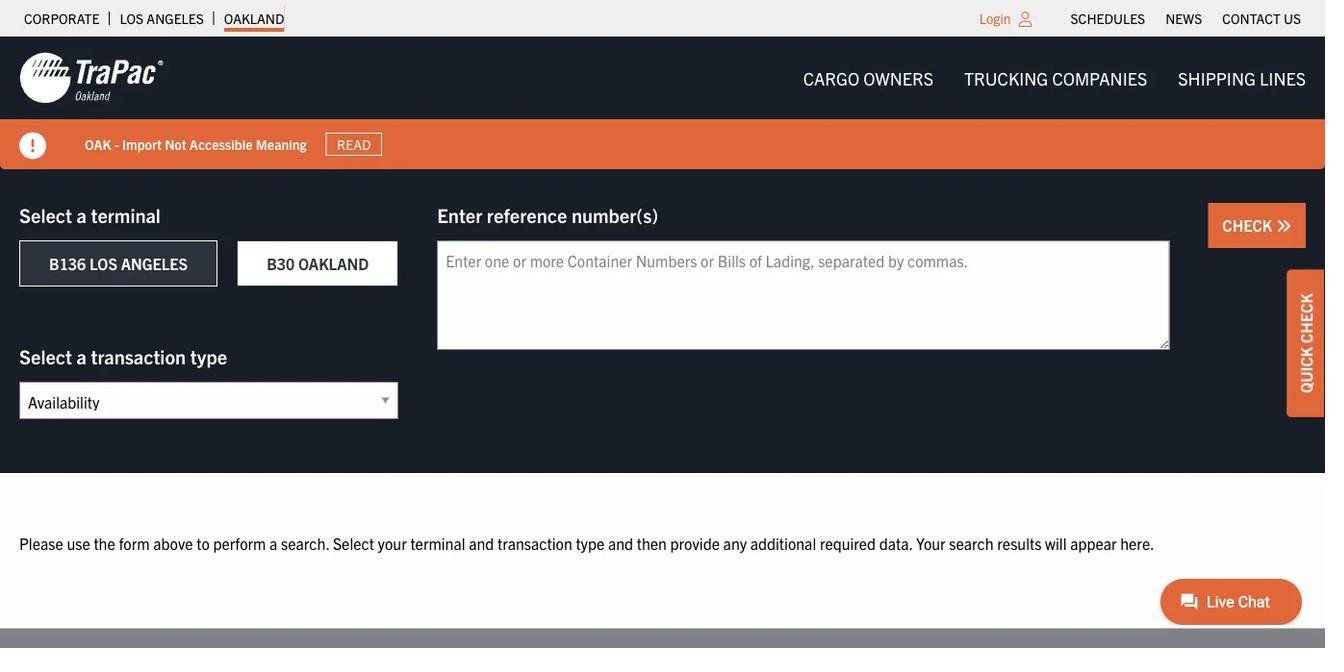 Task type: vqa. For each thing, say whether or not it's contained in the screenshot.
2nd the 11/06/2023 from the bottom of the page
no



Task type: locate. For each thing, give the bounding box(es) containing it.
enter
[[437, 203, 483, 227]]

cargo owners
[[804, 67, 934, 89]]

and right the your
[[469, 534, 494, 553]]

reference
[[487, 203, 567, 227]]

0 horizontal spatial transaction
[[91, 344, 186, 368]]

trucking companies
[[965, 67, 1148, 89]]

type
[[190, 344, 227, 368], [576, 534, 605, 553]]

menu bar up shipping
[[1061, 5, 1312, 32]]

1 vertical spatial terminal
[[411, 534, 466, 553]]

select
[[19, 203, 72, 227], [19, 344, 72, 368], [333, 534, 374, 553]]

1 horizontal spatial and
[[608, 534, 634, 553]]

select left the your
[[333, 534, 374, 553]]

provide
[[671, 534, 720, 553]]

and
[[469, 534, 494, 553], [608, 534, 634, 553]]

quick check link
[[1287, 270, 1326, 418]]

1 vertical spatial transaction
[[498, 534, 573, 553]]

0 vertical spatial terminal
[[91, 203, 161, 227]]

0 vertical spatial los
[[120, 10, 144, 27]]

transaction
[[91, 344, 186, 368], [498, 534, 573, 553]]

solid image
[[19, 132, 46, 159], [1277, 219, 1292, 234]]

companies
[[1053, 67, 1148, 89]]

select down b136
[[19, 344, 72, 368]]

b136
[[49, 254, 86, 273]]

contact us link
[[1223, 5, 1302, 32]]

any
[[724, 534, 747, 553]]

1 horizontal spatial transaction
[[498, 534, 573, 553]]

0 horizontal spatial and
[[469, 534, 494, 553]]

menu bar containing cargo owners
[[788, 59, 1322, 97]]

los angeles link
[[120, 5, 204, 32]]

1 horizontal spatial oakland
[[298, 254, 369, 273]]

banner
[[0, 37, 1326, 169]]

perform
[[213, 534, 266, 553]]

menu bar
[[1061, 5, 1312, 32], [788, 59, 1322, 97]]

owners
[[864, 67, 934, 89]]

1 vertical spatial oakland
[[298, 254, 369, 273]]

the
[[94, 534, 115, 553]]

1 vertical spatial type
[[576, 534, 605, 553]]

not
[[165, 135, 186, 153]]

check
[[1223, 216, 1277, 235], [1297, 294, 1316, 344]]

los right b136
[[89, 254, 117, 273]]

additional
[[751, 534, 817, 553]]

0 vertical spatial select
[[19, 203, 72, 227]]

1 horizontal spatial check
[[1297, 294, 1316, 344]]

oakland right los angeles link
[[224, 10, 284, 27]]

2 vertical spatial a
[[270, 534, 278, 553]]

menu bar containing schedules
[[1061, 5, 1312, 32]]

1 horizontal spatial los
[[120, 10, 144, 27]]

2 vertical spatial select
[[333, 534, 374, 553]]

data.
[[880, 534, 913, 553]]

terminal
[[91, 203, 161, 227], [411, 534, 466, 553]]

read link
[[326, 133, 382, 156]]

terminal right the your
[[411, 534, 466, 553]]

select up b136
[[19, 203, 72, 227]]

a
[[77, 203, 87, 227], [77, 344, 87, 368], [270, 534, 278, 553]]

angeles left oakland link
[[147, 10, 204, 27]]

1 vertical spatial solid image
[[1277, 219, 1292, 234]]

1 horizontal spatial solid image
[[1277, 219, 1292, 234]]

light image
[[1019, 12, 1033, 27]]

oakland link
[[224, 5, 284, 32]]

us
[[1284, 10, 1302, 27]]

select for select a transaction type
[[19, 344, 72, 368]]

to
[[197, 534, 210, 553]]

oakland
[[224, 10, 284, 27], [298, 254, 369, 273]]

0 horizontal spatial solid image
[[19, 132, 46, 159]]

los right corporate link
[[120, 10, 144, 27]]

please
[[19, 534, 63, 553]]

menu bar down light icon
[[788, 59, 1322, 97]]

meaning
[[256, 135, 307, 153]]

check inside check button
[[1223, 216, 1277, 235]]

results
[[998, 534, 1042, 553]]

angeles down select a terminal
[[121, 254, 188, 273]]

a up b136
[[77, 203, 87, 227]]

los angeles
[[120, 10, 204, 27]]

1 vertical spatial angeles
[[121, 254, 188, 273]]

0 vertical spatial angeles
[[147, 10, 204, 27]]

0 vertical spatial type
[[190, 344, 227, 368]]

accessible
[[190, 135, 253, 153]]

0 horizontal spatial type
[[190, 344, 227, 368]]

login link
[[980, 10, 1012, 27]]

footer
[[0, 629, 1326, 649]]

required
[[820, 534, 876, 553]]

0 vertical spatial solid image
[[19, 132, 46, 159]]

b30
[[267, 254, 295, 273]]

a down b136
[[77, 344, 87, 368]]

0 horizontal spatial oakland
[[224, 10, 284, 27]]

0 vertical spatial a
[[77, 203, 87, 227]]

oak - import not accessible meaning
[[85, 135, 307, 153]]

select for select a terminal
[[19, 203, 72, 227]]

1 vertical spatial a
[[77, 344, 87, 368]]

lines
[[1260, 67, 1307, 89]]

los
[[120, 10, 144, 27], [89, 254, 117, 273]]

search
[[950, 534, 994, 553]]

Enter reference number(s) text field
[[437, 241, 1170, 350]]

shipping
[[1179, 67, 1256, 89]]

angeles
[[147, 10, 204, 27], [121, 254, 188, 273]]

0 vertical spatial check
[[1223, 216, 1277, 235]]

appear
[[1071, 534, 1117, 553]]

check inside quick check link
[[1297, 294, 1316, 344]]

oakland right the b30
[[298, 254, 369, 273]]

0 horizontal spatial check
[[1223, 216, 1277, 235]]

and left then
[[608, 534, 634, 553]]

your
[[378, 534, 407, 553]]

1 vertical spatial menu bar
[[788, 59, 1322, 97]]

a left search.
[[270, 534, 278, 553]]

0 vertical spatial menu bar
[[1061, 5, 1312, 32]]

1 vertical spatial select
[[19, 344, 72, 368]]

1 vertical spatial check
[[1297, 294, 1316, 344]]

terminal up the 'b136 los angeles'
[[91, 203, 161, 227]]

0 horizontal spatial los
[[89, 254, 117, 273]]

corporate
[[24, 10, 100, 27]]



Task type: describe. For each thing, give the bounding box(es) containing it.
0 horizontal spatial terminal
[[91, 203, 161, 227]]

oakland image
[[19, 51, 164, 105]]

2 and from the left
[[608, 534, 634, 553]]

contact us
[[1223, 10, 1302, 27]]

shipping lines
[[1179, 67, 1307, 89]]

schedules
[[1071, 10, 1146, 27]]

1 horizontal spatial terminal
[[411, 534, 466, 553]]

los inside los angeles link
[[120, 10, 144, 27]]

0 vertical spatial transaction
[[91, 344, 186, 368]]

b136 los angeles
[[49, 254, 188, 273]]

1 and from the left
[[469, 534, 494, 553]]

shipping lines link
[[1163, 59, 1322, 97]]

b30 oakland
[[267, 254, 369, 273]]

please use the form above to perform a search. select your terminal and transaction type and then provide any additional required data. your search results will appear here.
[[19, 534, 1155, 553]]

select a terminal
[[19, 203, 161, 227]]

use
[[67, 534, 90, 553]]

select a transaction type
[[19, 344, 227, 368]]

trucking companies link
[[949, 59, 1163, 97]]

corporate link
[[24, 5, 100, 32]]

solid image inside check button
[[1277, 219, 1292, 234]]

a for terminal
[[77, 203, 87, 227]]

oak
[[85, 135, 111, 153]]

search.
[[281, 534, 330, 553]]

news link
[[1166, 5, 1203, 32]]

import
[[122, 135, 162, 153]]

trucking
[[965, 67, 1049, 89]]

news
[[1166, 10, 1203, 27]]

1 horizontal spatial type
[[576, 534, 605, 553]]

quick check
[[1297, 294, 1316, 394]]

your
[[917, 534, 946, 553]]

check button
[[1209, 203, 1307, 248]]

banner containing cargo owners
[[0, 37, 1326, 169]]

read
[[337, 136, 371, 153]]

login
[[980, 10, 1012, 27]]

then
[[637, 534, 667, 553]]

will
[[1046, 534, 1067, 553]]

quick
[[1297, 347, 1316, 394]]

cargo owners link
[[788, 59, 949, 97]]

form
[[119, 534, 150, 553]]

1 vertical spatial los
[[89, 254, 117, 273]]

here.
[[1121, 534, 1155, 553]]

schedules link
[[1071, 5, 1146, 32]]

0 vertical spatial oakland
[[224, 10, 284, 27]]

above
[[153, 534, 193, 553]]

a for transaction
[[77, 344, 87, 368]]

-
[[115, 135, 119, 153]]

enter reference number(s)
[[437, 203, 659, 227]]

number(s)
[[572, 203, 659, 227]]

contact
[[1223, 10, 1281, 27]]

cargo
[[804, 67, 860, 89]]



